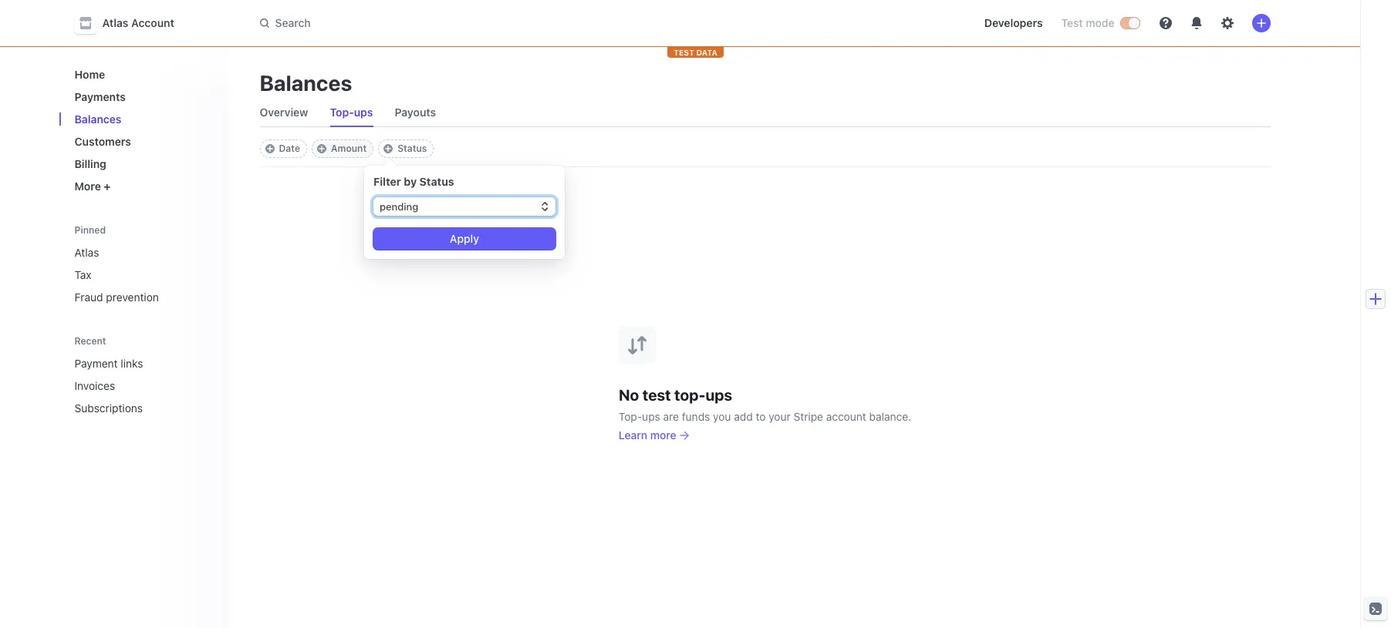 Task type: vqa. For each thing, say whether or not it's contained in the screenshot.
search field on the top left
no



Task type: describe. For each thing, give the bounding box(es) containing it.
stripe
[[794, 410, 823, 423]]

Search text field
[[250, 9, 686, 37]]

overview
[[260, 106, 308, 119]]

filter
[[374, 175, 401, 188]]

pinned element
[[68, 240, 216, 310]]

1 vertical spatial ups
[[706, 386, 733, 404]]

test mode
[[1062, 16, 1115, 29]]

notifications image
[[1190, 17, 1203, 29]]

tax
[[74, 269, 92, 282]]

your
[[769, 410, 791, 423]]

test
[[643, 386, 671, 404]]

atlas link
[[68, 240, 216, 265]]

ups for top-ups
[[354, 106, 373, 119]]

payment
[[74, 357, 118, 370]]

add
[[734, 410, 753, 423]]

pinned
[[74, 225, 106, 236]]

add amount image
[[317, 144, 326, 154]]

subscriptions
[[74, 402, 143, 415]]

top-ups are funds you add to your stripe account balance.
[[619, 410, 912, 423]]

apply button
[[374, 228, 556, 250]]

payments
[[74, 90, 126, 103]]

tax link
[[68, 262, 216, 288]]

+
[[104, 180, 111, 193]]

fraud prevention
[[74, 291, 159, 304]]

balances inside 'core navigation links' element
[[74, 113, 122, 126]]

core navigation links element
[[68, 62, 216, 199]]

add date image
[[265, 144, 274, 154]]

more +
[[74, 180, 111, 193]]

no test top-ups
[[619, 386, 733, 404]]

top- for top-ups are funds you add to your stripe account balance.
[[619, 410, 642, 423]]

more
[[74, 180, 101, 193]]

developers link
[[978, 11, 1049, 36]]

learn more link
[[619, 428, 689, 443]]

top-ups link
[[324, 102, 379, 123]]

fraud
[[74, 291, 103, 304]]

data
[[696, 48, 718, 57]]

atlas account
[[102, 16, 174, 29]]

recent navigation links element
[[59, 329, 229, 421]]

links
[[121, 357, 143, 370]]

payments link
[[68, 84, 216, 110]]

toolbar containing date
[[260, 140, 434, 158]]

1 horizontal spatial balances
[[260, 70, 352, 96]]

top-ups
[[330, 106, 373, 119]]

help image
[[1160, 17, 1172, 29]]

are
[[663, 410, 679, 423]]

apply
[[450, 232, 479, 245]]

customers link
[[68, 129, 216, 154]]

test
[[674, 48, 694, 57]]

search
[[275, 16, 311, 29]]



Task type: locate. For each thing, give the bounding box(es) containing it.
status
[[398, 143, 427, 154], [420, 175, 454, 188]]

1 horizontal spatial top-
[[619, 410, 642, 423]]

1 horizontal spatial ups
[[642, 410, 660, 423]]

balances down payments
[[74, 113, 122, 126]]

overview link
[[254, 102, 314, 123]]

balance.
[[869, 410, 912, 423]]

pinned navigation links element
[[68, 218, 220, 310]]

balances
[[260, 70, 352, 96], [74, 113, 122, 126]]

ups for top-ups are funds you add to your stripe account balance.
[[642, 410, 660, 423]]

balances link
[[68, 107, 216, 132]]

0 vertical spatial balances
[[260, 70, 352, 96]]

recent
[[74, 336, 106, 347]]

tab list
[[254, 99, 1271, 127]]

to
[[756, 410, 766, 423]]

home link
[[68, 62, 216, 87]]

0 vertical spatial atlas
[[102, 16, 128, 29]]

atlas
[[102, 16, 128, 29], [74, 246, 99, 259]]

0 horizontal spatial balances
[[74, 113, 122, 126]]

ups up learn more
[[642, 410, 660, 423]]

recent element
[[59, 351, 229, 421]]

1 vertical spatial atlas
[[74, 246, 99, 259]]

top- inside tab list
[[330, 106, 354, 119]]

status right add status image
[[398, 143, 427, 154]]

add status image
[[384, 144, 393, 154]]

atlas for atlas account
[[102, 16, 128, 29]]

subscriptions link
[[68, 396, 195, 421]]

0 vertical spatial status
[[398, 143, 427, 154]]

2 vertical spatial ups
[[642, 410, 660, 423]]

ups up "you"
[[706, 386, 733, 404]]

1 horizontal spatial atlas
[[102, 16, 128, 29]]

settings image
[[1221, 17, 1234, 29]]

learn
[[619, 429, 648, 442]]

toolbar
[[260, 140, 434, 158]]

0 horizontal spatial ups
[[354, 106, 373, 119]]

filter by status
[[374, 175, 454, 188]]

atlas account button
[[74, 12, 190, 34]]

atlas left account
[[102, 16, 128, 29]]

payouts
[[395, 106, 436, 119]]

ups up amount on the top of the page
[[354, 106, 373, 119]]

account
[[826, 410, 867, 423]]

atlas inside button
[[102, 16, 128, 29]]

top- for top-ups
[[330, 106, 354, 119]]

0 vertical spatial ups
[[354, 106, 373, 119]]

2 horizontal spatial ups
[[706, 386, 733, 404]]

prevention
[[106, 291, 159, 304]]

Search search field
[[250, 9, 686, 37]]

account
[[131, 16, 174, 29]]

atlas down pinned
[[74, 246, 99, 259]]

learn more
[[619, 429, 677, 442]]

top- up amount on the top of the page
[[330, 106, 354, 119]]

tab list containing overview
[[254, 99, 1271, 127]]

top- up learn
[[619, 410, 642, 423]]

test data
[[674, 48, 718, 57]]

funds
[[682, 410, 710, 423]]

developers
[[985, 16, 1043, 29]]

0 horizontal spatial top-
[[330, 106, 354, 119]]

atlas for atlas
[[74, 246, 99, 259]]

invoices
[[74, 380, 115, 393]]

amount
[[331, 143, 367, 154]]

1 vertical spatial top-
[[619, 410, 642, 423]]

billing
[[74, 157, 106, 171]]

status right "by"
[[420, 175, 454, 188]]

payment links link
[[68, 351, 195, 377]]

top-
[[675, 386, 706, 404]]

by
[[404, 175, 417, 188]]

payment links
[[74, 357, 143, 370]]

ups
[[354, 106, 373, 119], [706, 386, 733, 404], [642, 410, 660, 423]]

balances up the overview
[[260, 70, 352, 96]]

top-
[[330, 106, 354, 119], [619, 410, 642, 423]]

1 vertical spatial status
[[420, 175, 454, 188]]

you
[[713, 410, 731, 423]]

more
[[650, 429, 677, 442]]

atlas inside pinned element
[[74, 246, 99, 259]]

date
[[279, 143, 300, 154]]

no
[[619, 386, 639, 404]]

test
[[1062, 16, 1083, 29]]

1 vertical spatial balances
[[74, 113, 122, 126]]

fraud prevention link
[[68, 285, 216, 310]]

customers
[[74, 135, 131, 148]]

billing link
[[68, 151, 216, 177]]

status inside 'toolbar'
[[398, 143, 427, 154]]

0 horizontal spatial atlas
[[74, 246, 99, 259]]

payouts link
[[389, 102, 442, 123]]

invoices link
[[68, 374, 195, 399]]

home
[[74, 68, 105, 81]]

mode
[[1086, 16, 1115, 29]]

0 vertical spatial top-
[[330, 106, 354, 119]]



